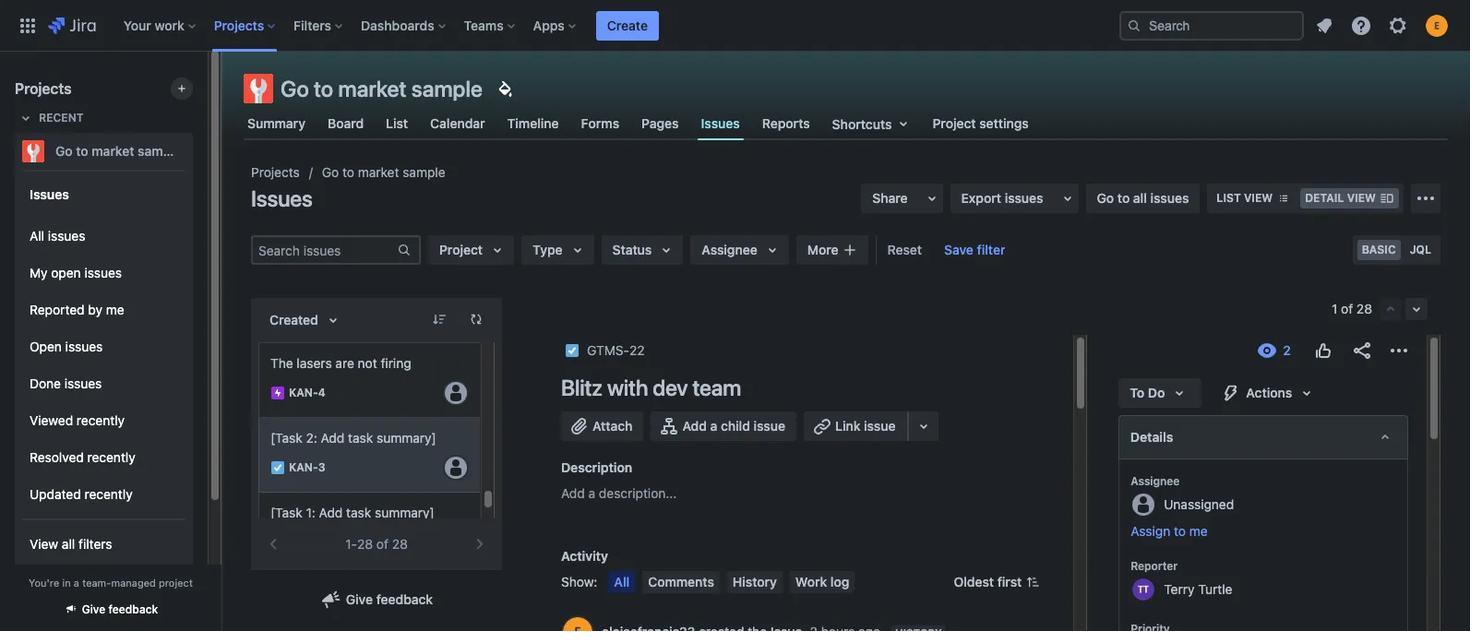 Task type: vqa. For each thing, say whether or not it's contained in the screenshot.
Appswitcher Icon
yes



Task type: locate. For each thing, give the bounding box(es) containing it.
1 horizontal spatial all
[[614, 574, 630, 590]]

0 vertical spatial me
[[106, 301, 124, 317]]

all for all
[[614, 574, 630, 590]]

market left add to starred image
[[92, 143, 134, 159]]

recently for viewed recently
[[77, 412, 125, 428]]

1 vertical spatial task
[[346, 505, 371, 520]]

add down description
[[561, 485, 585, 501]]

give feedback down 1-28 of 28
[[346, 592, 433, 607]]

work log
[[795, 574, 849, 590]]

issues down projects link
[[251, 185, 313, 211]]

give feedback
[[346, 592, 433, 607], [82, 603, 158, 616]]

issues for export issues
[[1005, 190, 1043, 206]]

group containing issues
[[22, 170, 185, 574]]

not
[[358, 355, 377, 371]]

go right open export issues dropdown icon
[[1097, 190, 1114, 206]]

assign to me button
[[1131, 522, 1389, 541]]

0 vertical spatial recently
[[77, 412, 125, 428]]

[task left 2:
[[270, 430, 302, 446]]

issue right link
[[864, 418, 896, 434]]

1 horizontal spatial issues
[[251, 185, 313, 211]]

export issues button
[[950, 184, 1078, 213]]

1 vertical spatial go to market sample
[[55, 143, 182, 159]]

a left child
[[710, 418, 717, 434]]

project up the refresh icon
[[439, 242, 483, 257]]

to inside the go to all issues link
[[1117, 190, 1130, 206]]

0 horizontal spatial issue
[[754, 418, 785, 434]]

0 horizontal spatial give feedback
[[82, 603, 158, 616]]

0 vertical spatial summary]
[[377, 430, 436, 446]]

1 horizontal spatial project
[[933, 115, 976, 131]]

give feedback button down 1-28 of 28
[[309, 585, 444, 615]]

0 horizontal spatial of
[[376, 536, 388, 552]]

actions button
[[1209, 378, 1329, 408]]

first
[[997, 574, 1022, 590]]

0 vertical spatial all
[[1133, 190, 1147, 206]]

2 horizontal spatial issues
[[701, 115, 740, 131]]

project
[[933, 115, 976, 131], [439, 242, 483, 257]]

summary
[[247, 115, 305, 131]]

give feedback button down you're in a team-managed project
[[52, 594, 169, 625]]

view for list view
[[1244, 191, 1273, 205]]

collapse recent projects image
[[15, 107, 37, 129]]

go to market sample down recent in the left top of the page
[[55, 143, 182, 159]]

history
[[733, 574, 777, 590]]

recently inside updated recently link
[[84, 486, 133, 502]]

to down recent in the left top of the page
[[76, 143, 88, 159]]

0 horizontal spatial go to market sample link
[[15, 133, 185, 170]]

0 vertical spatial all
[[30, 228, 44, 243]]

created
[[269, 312, 318, 328]]

1 horizontal spatial list
[[1217, 191, 1241, 205]]

open
[[51, 264, 81, 280]]

oldest first button
[[943, 571, 1051, 593]]

sidebar navigation image
[[201, 74, 242, 111]]

go to market sample up list 'link'
[[281, 76, 483, 102]]

all inside "all issues" link
[[30, 228, 44, 243]]

task inside [task 1: add task summary] link
[[346, 505, 371, 520]]

all
[[1133, 190, 1147, 206], [62, 536, 75, 551]]

kan- right task image
[[289, 461, 318, 475]]

go to market sample link down list 'link'
[[322, 162, 445, 184]]

2 horizontal spatial a
[[710, 418, 717, 434]]

summary] up 1-28 of 28
[[375, 505, 435, 520]]

firing
[[381, 355, 411, 371]]

all right show:
[[614, 574, 630, 590]]

add inside button
[[682, 418, 707, 434]]

sample down list 'link'
[[403, 164, 445, 180]]

issue inside add a child issue button
[[754, 418, 785, 434]]

28 right 1
[[1357, 301, 1372, 317]]

export issues
[[961, 190, 1043, 206]]

group
[[22, 170, 185, 574], [22, 212, 185, 519]]

all for all issues
[[30, 228, 44, 243]]

market down list 'link'
[[358, 164, 399, 180]]

sample left add to starred image
[[138, 143, 182, 159]]

you're in a team-managed project
[[29, 577, 193, 589]]

recently for updated recently
[[84, 486, 133, 502]]

1 vertical spatial recently
[[87, 449, 135, 465]]

board
[[328, 115, 364, 131]]

2 kan- from the top
[[289, 461, 318, 475]]

view left detail
[[1244, 191, 1273, 205]]

recently inside the resolved recently link
[[87, 449, 135, 465]]

1 issue from the left
[[754, 418, 785, 434]]

task up 1-
[[346, 505, 371, 520]]

forms link
[[577, 107, 623, 140]]

give feedback for give feedback button to the left
[[82, 603, 158, 616]]

vote options: no one has voted for this issue yet. image
[[1312, 340, 1334, 362]]

of right 1
[[1341, 301, 1353, 317]]

comments
[[648, 574, 714, 590]]

issue inside link issue button
[[864, 418, 896, 434]]

feedback down managed
[[108, 603, 158, 616]]

projects inside dropdown button
[[214, 17, 264, 33]]

recently down 'viewed recently' link
[[87, 449, 135, 465]]

issues up open
[[48, 228, 85, 243]]

1 horizontal spatial view
[[1347, 191, 1376, 205]]

filters
[[294, 17, 331, 33]]

2 group from the top
[[22, 212, 185, 519]]

0 vertical spatial projects
[[214, 17, 264, 33]]

0 horizontal spatial a
[[74, 577, 79, 589]]

view
[[1244, 191, 1273, 205], [1347, 191, 1376, 205]]

1 vertical spatial me
[[1189, 523, 1208, 539]]

epic image
[[270, 386, 285, 401]]

me
[[106, 301, 124, 317], [1189, 523, 1208, 539]]

issues down reported by me at left
[[65, 338, 103, 354]]

give feedback down you're in a team-managed project
[[82, 603, 158, 616]]

0 vertical spatial list
[[386, 115, 408, 131]]

1 horizontal spatial issue
[[864, 418, 896, 434]]

0 horizontal spatial project
[[439, 242, 483, 257]]

give down team-
[[82, 603, 105, 616]]

1 horizontal spatial give
[[346, 592, 373, 607]]

all
[[30, 228, 44, 243], [614, 574, 630, 590]]

menu bar
[[605, 571, 859, 593]]

Search field
[[1119, 11, 1304, 40]]

task
[[348, 430, 373, 446], [346, 505, 371, 520]]

0 horizontal spatial view
[[1244, 191, 1273, 205]]

issue
[[754, 418, 785, 434], [864, 418, 896, 434]]

sample
[[411, 76, 483, 102], [138, 143, 182, 159], [403, 164, 445, 180]]

project settings link
[[929, 107, 1032, 140]]

save filter button
[[933, 235, 1016, 265]]

0 vertical spatial a
[[710, 418, 717, 434]]

1:
[[306, 505, 315, 520]]

view for detail view
[[1347, 191, 1376, 205]]

calendar
[[430, 115, 485, 131]]

[task left 1:
[[270, 505, 302, 520]]

task right 2:
[[348, 430, 373, 446]]

jira image
[[48, 14, 96, 36], [48, 14, 96, 36]]

a right in
[[74, 577, 79, 589]]

issues right "export"
[[1005, 190, 1043, 206]]

2 issue from the left
[[864, 418, 896, 434]]

all up my
[[30, 228, 44, 243]]

history button
[[727, 571, 782, 593]]

0 horizontal spatial feedback
[[108, 603, 158, 616]]

feedback down 1-28 of 28
[[376, 592, 433, 607]]

0 vertical spatial task
[[348, 430, 373, 446]]

a for child
[[710, 418, 717, 434]]

go to market sample down list 'link'
[[322, 164, 445, 180]]

your work
[[123, 17, 184, 33]]

the
[[270, 355, 293, 371]]

1 vertical spatial project
[[439, 242, 483, 257]]

1 horizontal spatial give feedback
[[346, 592, 433, 607]]

dashboards
[[361, 17, 434, 33]]

issues inside button
[[1005, 190, 1043, 206]]

all right open export issues dropdown icon
[[1133, 190, 1147, 206]]

list inside 'link'
[[386, 115, 408, 131]]

apps
[[533, 17, 565, 33]]

1 horizontal spatial of
[[1341, 301, 1353, 317]]

issues
[[1005, 190, 1043, 206], [1150, 190, 1189, 206], [48, 228, 85, 243], [84, 264, 122, 280], [65, 338, 103, 354], [64, 375, 102, 391]]

open export issues dropdown image
[[1056, 187, 1078, 209]]

1 horizontal spatial a
[[588, 485, 595, 501]]

list view
[[1217, 191, 1273, 205]]

1 vertical spatial market
[[92, 143, 134, 159]]

a down description
[[588, 485, 595, 501]]

0 horizontal spatial give
[[82, 603, 105, 616]]

kan- for lasers
[[289, 386, 318, 400]]

go down recent in the left top of the page
[[55, 143, 73, 159]]

1 horizontal spatial me
[[1189, 523, 1208, 539]]

go to market sample inside go to market sample link
[[55, 143, 182, 159]]

1 vertical spatial summary]
[[375, 505, 435, 520]]

unassigned
[[1164, 496, 1234, 512]]

sample up the calendar
[[411, 76, 483, 102]]

me inside button
[[1189, 523, 1208, 539]]

open issues link
[[22, 329, 185, 365]]

of
[[1341, 301, 1353, 317], [376, 536, 388, 552]]

1 vertical spatial [task
[[270, 505, 302, 520]]

1 group from the top
[[22, 170, 185, 574]]

issues inside group
[[30, 186, 69, 202]]

[task for [task 2: add task summary]
[[270, 430, 302, 446]]

apps button
[[528, 11, 583, 40]]

tab list containing issues
[[233, 107, 1459, 140]]

projects button
[[208, 11, 283, 40]]

0 horizontal spatial all
[[62, 536, 75, 551]]

projects
[[214, 17, 264, 33], [15, 80, 72, 97], [251, 164, 300, 180]]

add left child
[[682, 418, 707, 434]]

set background color image
[[494, 78, 516, 100]]

me right by
[[106, 301, 124, 317]]

kan- right epic image
[[289, 386, 318, 400]]

filter
[[977, 242, 1005, 257]]

tab list
[[233, 107, 1459, 140]]

banner
[[0, 0, 1470, 52]]

settings image
[[1387, 14, 1409, 36]]

actions
[[1246, 385, 1292, 401]]

menu bar containing all
[[605, 571, 859, 593]]

dashboards button
[[355, 11, 453, 40]]

0 vertical spatial kan-
[[289, 386, 318, 400]]

updated recently link
[[22, 476, 185, 513]]

a inside button
[[710, 418, 717, 434]]

board link
[[324, 107, 367, 140]]

assign
[[1131, 523, 1170, 539]]

1 horizontal spatial feedback
[[376, 592, 433, 607]]

go to market sample link down recent in the left top of the page
[[15, 133, 185, 170]]

of right 1-
[[376, 536, 388, 552]]

give down 1-
[[346, 592, 373, 607]]

1 vertical spatial all
[[62, 536, 75, 551]]

give for give feedback button to the left
[[82, 603, 105, 616]]

recently down the resolved recently link
[[84, 486, 133, 502]]

go down 'board' link
[[322, 164, 339, 180]]

viewed recently
[[30, 412, 125, 428]]

created button
[[258, 305, 355, 335]]

refresh image
[[469, 312, 484, 327]]

0 horizontal spatial me
[[106, 301, 124, 317]]

task image
[[565, 343, 580, 358]]

market up list 'link'
[[338, 76, 407, 102]]

view right detail
[[1347, 191, 1376, 205]]

0 vertical spatial of
[[1341, 301, 1353, 317]]

reset
[[887, 242, 922, 257]]

description
[[561, 460, 632, 475]]

28 right 1-
[[392, 536, 408, 552]]

issues up all issues
[[30, 186, 69, 202]]

2 vertical spatial recently
[[84, 486, 133, 502]]

share image
[[1351, 340, 1373, 362]]

gtms-22 link
[[587, 340, 645, 362]]

28 down [task 1: add task summary]
[[357, 536, 373, 552]]

recently inside 'viewed recently' link
[[77, 412, 125, 428]]

project left settings at the top
[[933, 115, 976, 131]]

link issue
[[835, 418, 896, 434]]

0 vertical spatial [task
[[270, 430, 302, 446]]

1 kan- from the top
[[289, 386, 318, 400]]

add right 1:
[[319, 505, 343, 520]]

to right open export issues dropdown icon
[[1117, 190, 1130, 206]]

give feedback for rightmost give feedback button
[[346, 592, 433, 607]]

2 vertical spatial projects
[[251, 164, 300, 180]]

0 horizontal spatial 28
[[357, 536, 373, 552]]

give feedback button
[[309, 585, 444, 615], [52, 594, 169, 625]]

newest first image
[[1026, 575, 1040, 590]]

summary] inside [task 1: add task summary] link
[[375, 505, 435, 520]]

child
[[721, 418, 750, 434]]

to right assign
[[1174, 523, 1186, 539]]

give
[[346, 592, 373, 607], [82, 603, 105, 616]]

1 view from the left
[[1244, 191, 1273, 205]]

create project image
[[174, 81, 189, 96]]

project
[[159, 577, 193, 589]]

activity
[[561, 548, 608, 564]]

2 view from the left
[[1347, 191, 1376, 205]]

recently for resolved recently
[[87, 449, 135, 465]]

projects up recent in the left top of the page
[[15, 80, 72, 97]]

1 vertical spatial a
[[588, 485, 595, 501]]

list
[[386, 115, 408, 131], [1217, 191, 1241, 205]]

0 horizontal spatial list
[[386, 115, 408, 131]]

1 vertical spatial kan-
[[289, 461, 318, 475]]

details element
[[1119, 415, 1408, 460]]

reset button
[[876, 235, 933, 265]]

recently down done issues link
[[77, 412, 125, 428]]

work log button
[[790, 571, 855, 593]]

2 [task from the top
[[270, 505, 302, 520]]

banner containing your work
[[0, 0, 1470, 52]]

recent
[[39, 111, 84, 125]]

list right board at left
[[386, 115, 408, 131]]

issues up viewed recently
[[64, 375, 102, 391]]

attach button
[[561, 412, 644, 441]]

your profile and settings image
[[1426, 14, 1448, 36]]

to down 'board' link
[[342, 164, 354, 180]]

to
[[314, 76, 333, 102], [76, 143, 88, 159], [342, 164, 354, 180], [1117, 190, 1130, 206], [1174, 523, 1186, 539]]

1 vertical spatial list
[[1217, 191, 1241, 205]]

2 horizontal spatial 28
[[1357, 301, 1372, 317]]

work
[[155, 17, 184, 33]]

summary] down firing
[[377, 430, 436, 446]]

all inside "button"
[[614, 574, 630, 590]]

issue right child
[[754, 418, 785, 434]]

projects right work
[[214, 17, 264, 33]]

teams
[[464, 17, 504, 33]]

0 horizontal spatial issues
[[30, 186, 69, 202]]

1 [task from the top
[[270, 430, 302, 446]]

issues right pages
[[701, 115, 740, 131]]

show:
[[561, 574, 597, 590]]

project inside dropdown button
[[439, 242, 483, 257]]

to up board at left
[[314, 76, 333, 102]]

0 vertical spatial project
[[933, 115, 976, 131]]

all right view
[[62, 536, 75, 551]]

1 vertical spatial all
[[614, 574, 630, 590]]

me down unassigned
[[1189, 523, 1208, 539]]

0 horizontal spatial all
[[30, 228, 44, 243]]

list right go to all issues
[[1217, 191, 1241, 205]]

add right 2:
[[321, 430, 345, 446]]

projects down the summary link
[[251, 164, 300, 180]]



Task type: describe. For each thing, give the bounding box(es) containing it.
task image
[[270, 461, 285, 475]]

your
[[123, 17, 151, 33]]

actions image
[[1388, 340, 1410, 362]]

all button
[[609, 571, 635, 593]]

issues down "all issues" link
[[84, 264, 122, 280]]

issues for done issues
[[64, 375, 102, 391]]

0 vertical spatial market
[[338, 76, 407, 102]]

task for 1:
[[346, 505, 371, 520]]

reports link
[[758, 107, 814, 140]]

2 vertical spatial go to market sample
[[322, 164, 445, 180]]

group containing all issues
[[22, 212, 185, 519]]

add to starred image
[[187, 140, 209, 162]]

you're
[[29, 577, 59, 589]]

kan- for 2:
[[289, 461, 318, 475]]

1-
[[345, 536, 357, 552]]

2 vertical spatial a
[[74, 577, 79, 589]]

your work button
[[118, 11, 203, 40]]

2 vertical spatial market
[[358, 164, 399, 180]]

0 vertical spatial go to market sample
[[281, 76, 483, 102]]

project for project
[[439, 242, 483, 257]]

view
[[30, 536, 58, 551]]

primary element
[[11, 0, 1119, 51]]

team
[[692, 375, 741, 401]]

1 horizontal spatial go to market sample link
[[322, 162, 445, 184]]

list for list
[[386, 115, 408, 131]]

oldest
[[954, 574, 994, 590]]

list for list view
[[1217, 191, 1241, 205]]

0 vertical spatial sample
[[411, 76, 483, 102]]

import and bulk change issues image
[[1415, 187, 1437, 209]]

sort descending image
[[432, 312, 447, 327]]

reported by me
[[30, 301, 124, 317]]

resolved recently link
[[22, 439, 185, 476]]

summary link
[[244, 107, 309, 140]]

save filter
[[944, 242, 1005, 257]]

assignee
[[1131, 474, 1180, 488]]

terry
[[1164, 581, 1195, 597]]

details
[[1131, 429, 1174, 445]]

open
[[30, 338, 62, 354]]

projects for projects link
[[251, 164, 300, 180]]

viewed
[[30, 412, 73, 428]]

blitz
[[561, 375, 603, 401]]

description...
[[599, 485, 677, 501]]

open issues
[[30, 338, 103, 354]]

status button
[[601, 235, 683, 265]]

project settings
[[933, 115, 1029, 131]]

go up "summary" on the top of page
[[281, 76, 309, 102]]

create button
[[596, 11, 659, 40]]

type
[[533, 242, 563, 257]]

pages
[[642, 115, 679, 131]]

to inside assign to me button
[[1174, 523, 1186, 539]]

feedback for rightmost give feedback button
[[376, 592, 433, 607]]

task for 2:
[[348, 430, 373, 446]]

[task for [task 1: add task summary]
[[270, 505, 302, 520]]

issues for sidebar navigation icon
[[251, 185, 313, 211]]

filters button
[[288, 11, 350, 40]]

assign to me
[[1131, 523, 1208, 539]]

attach
[[592, 418, 633, 434]]

give for rightmost give feedback button
[[346, 592, 373, 607]]

projects link
[[251, 162, 300, 184]]

summary] for [task 2: add task summary]
[[377, 430, 436, 446]]

1 of 28
[[1332, 301, 1372, 317]]

reported
[[30, 301, 85, 317]]

help image
[[1350, 14, 1372, 36]]

project button
[[428, 235, 514, 265]]

a for description...
[[588, 485, 595, 501]]

1 horizontal spatial all
[[1133, 190, 1147, 206]]

feedback for give feedback button to the left
[[108, 603, 158, 616]]

1 horizontal spatial 28
[[392, 536, 408, 552]]

resolved
[[30, 449, 84, 465]]

managed
[[111, 577, 156, 589]]

project for project settings
[[933, 115, 976, 131]]

all inside group
[[62, 536, 75, 551]]

link issue button
[[804, 412, 909, 441]]

summary] for [task 1: add task summary]
[[375, 505, 435, 520]]

notifications image
[[1313, 14, 1335, 36]]

2 vertical spatial sample
[[403, 164, 445, 180]]

status
[[612, 242, 652, 257]]

[task 1: add task summary] link
[[258, 493, 480, 568]]

done issues link
[[22, 365, 185, 402]]

dev
[[653, 375, 688, 401]]

forms
[[581, 115, 619, 131]]

my
[[30, 264, 48, 280]]

filters
[[78, 536, 112, 551]]

oldest first
[[954, 574, 1022, 590]]

1 horizontal spatial give feedback button
[[309, 585, 444, 615]]

issues for open issues
[[65, 338, 103, 354]]

all issues link
[[22, 218, 185, 255]]

view all filters link
[[22, 526, 185, 563]]

in
[[62, 577, 71, 589]]

1
[[1332, 301, 1338, 317]]

issues for create project image
[[30, 186, 69, 202]]

2:
[[306, 430, 317, 446]]

save
[[944, 242, 974, 257]]

reports
[[762, 115, 810, 131]]

are
[[335, 355, 354, 371]]

gtms-22
[[587, 342, 645, 358]]

add a child issue button
[[651, 412, 796, 441]]

1 vertical spatial projects
[[15, 80, 72, 97]]

0 horizontal spatial give feedback button
[[52, 594, 169, 625]]

issues inside tab list
[[701, 115, 740, 131]]

comments button
[[643, 571, 720, 593]]

search image
[[1127, 18, 1142, 33]]

by
[[88, 301, 102, 317]]

my open issues link
[[22, 255, 185, 292]]

issues for all issues
[[48, 228, 85, 243]]

the lasers are not firing
[[270, 355, 411, 371]]

basic
[[1362, 243, 1396, 257]]

terry turtle
[[1164, 581, 1232, 597]]

kan-4
[[289, 386, 326, 400]]

add a description...
[[561, 485, 677, 501]]

Search issues text field
[[253, 237, 397, 263]]

detail view
[[1305, 191, 1376, 205]]

1 vertical spatial of
[[376, 536, 388, 552]]

priority pin to top. only you can see pinned fields. image
[[1174, 622, 1188, 631]]

projects for projects dropdown button
[[214, 17, 264, 33]]

order by image
[[322, 309, 344, 331]]

done issues
[[30, 375, 102, 391]]

1 vertical spatial sample
[[138, 143, 182, 159]]

view all filters
[[30, 536, 112, 551]]

me for reported by me
[[106, 301, 124, 317]]

blitz with dev team
[[561, 375, 741, 401]]

3
[[318, 461, 325, 475]]

work
[[795, 574, 827, 590]]

all issues
[[30, 228, 85, 243]]

viewed recently link
[[22, 402, 185, 439]]

turtle
[[1198, 581, 1232, 597]]

1-28 of 28
[[345, 536, 408, 552]]

updated recently
[[30, 486, 133, 502]]

appswitcher icon image
[[17, 14, 39, 36]]

issues left list view
[[1150, 190, 1189, 206]]

me for assign to me
[[1189, 523, 1208, 539]]



